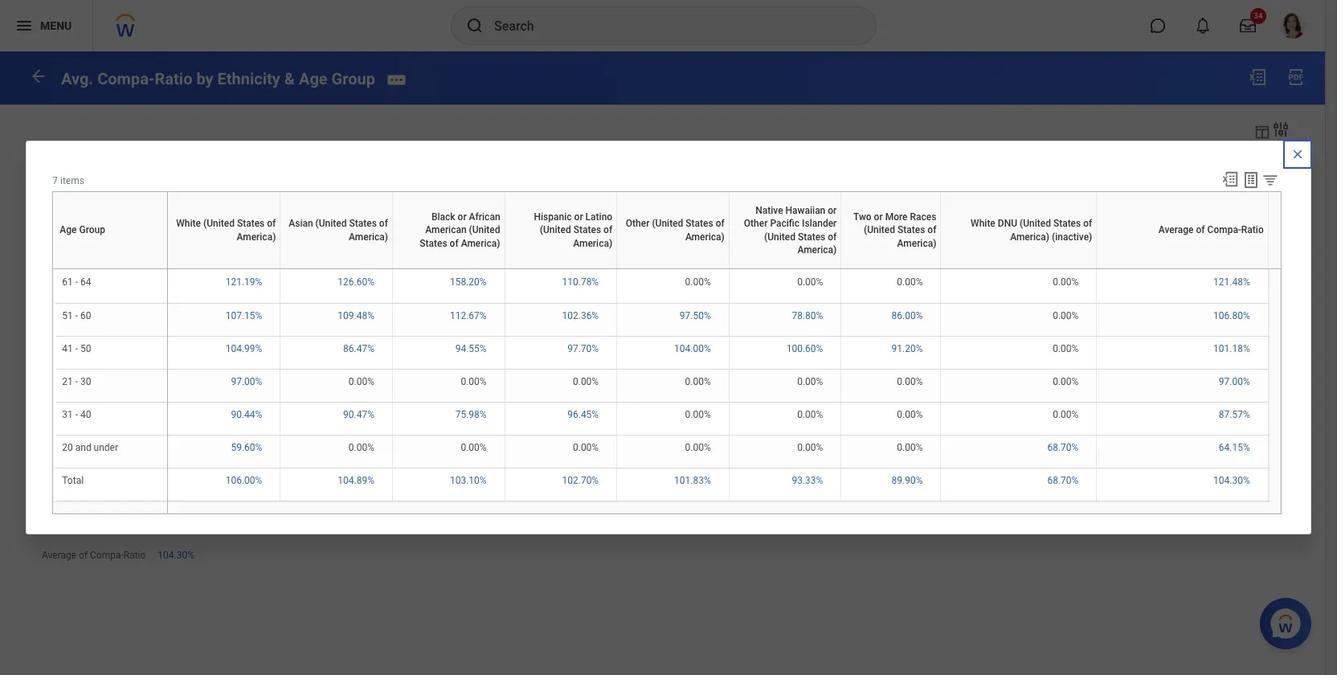 Task type: locate. For each thing, give the bounding box(es) containing it.
islander left two or more races (united states of america)
[[802, 218, 837, 229]]

97.70% button
[[568, 342, 601, 355]]

1 vertical spatial average
[[1097, 268, 1100, 269]]

0 vertical spatial age
[[299, 69, 328, 88]]

2 97.00% from the left
[[1219, 376, 1250, 387]]

- right 61
[[75, 276, 78, 288]]

2 97.00% button from the left
[[1219, 375, 1253, 388]]

0 vertical spatial asian
[[289, 218, 313, 229]]

hispanic
[[534, 212, 572, 223], [505, 268, 508, 269]]

0 vertical spatial two
[[853, 212, 872, 223]]

1 vertical spatial export to excel image
[[1221, 170, 1239, 188]]

1 68.70% from the top
[[1047, 442, 1079, 453]]

average of compa-ratio
[[1159, 225, 1264, 236], [42, 549, 146, 561]]

0 vertical spatial black
[[431, 212, 455, 223]]

2 68.70% from the top
[[1047, 475, 1079, 486]]

(inactive) inside white dnu (united states of america) (inactive)
[[1052, 231, 1092, 242]]

1 horizontal spatial two
[[853, 212, 872, 223]]

1 68.70% button from the top
[[1047, 441, 1081, 454]]

2 vertical spatial age
[[56, 268, 57, 269]]

0 vertical spatial age group
[[60, 225, 105, 236]]

91.20% button
[[892, 342, 925, 355]]

5 - from the top
[[75, 409, 78, 420]]

white (united states of america) button
[[168, 268, 181, 269]]

total element
[[62, 471, 84, 486]]

average of compa-ratio down total
[[42, 549, 146, 561]]

configure and view chart data image
[[1254, 123, 1271, 140]]

- right 51
[[75, 310, 78, 321]]

1 vertical spatial 68.70% button
[[1047, 474, 1081, 487]]

0 vertical spatial native
[[756, 205, 783, 216]]

0 vertical spatial american
[[425, 225, 467, 236]]

average of compa-ratio inside avg. compa-ratio by ethnicity & age group main content
[[42, 549, 146, 561]]

97.50%
[[680, 310, 711, 321]]

121.19% button
[[226, 276, 265, 289]]

0 horizontal spatial hispanic
[[505, 268, 508, 269]]

21 - 30
[[62, 376, 91, 387]]

1 horizontal spatial islander
[[802, 218, 837, 229]]

1 97.00% button from the left
[[231, 375, 265, 388]]

(united inside native hawaiian or other pacific islander (united states of america)
[[764, 231, 796, 242]]

export to worksheets image
[[1241, 170, 1261, 190]]

1 vertical spatial hawaiian
[[732, 268, 735, 269]]

30
[[80, 376, 91, 387]]

104.30% inside avg. compa-ratio by ethnicity & age group main content
[[158, 549, 194, 561]]

1 horizontal spatial 104.30%
[[1214, 475, 1250, 486]]

104.30% button inside avg. compa-ratio by ethnicity & age group main content
[[158, 549, 197, 562]]

0 vertical spatial more
[[885, 212, 908, 223]]

87.57% button
[[1219, 408, 1253, 421]]

export to excel image for export to worksheets icon
[[1221, 170, 1239, 188]]

avg. compa-ratio by ethnicity & age group
[[61, 69, 375, 88]]

102.36%
[[562, 310, 599, 321]]

20
[[62, 442, 73, 453]]

2 - from the top
[[75, 310, 78, 321]]

0 vertical spatial latino
[[586, 212, 612, 223]]

78.80%
[[792, 310, 823, 321]]

0 horizontal spatial more
[[844, 268, 846, 269]]

106.80%
[[1214, 310, 1250, 321]]

1 vertical spatial american
[[399, 268, 402, 269]]

export to excel image inside avg. compa-ratio by ethnicity & age group main content
[[1248, 68, 1267, 87]]

export to excel image for view printable version (pdf) image
[[1248, 68, 1267, 87]]

104.00%
[[674, 343, 711, 354]]

1 vertical spatial native
[[729, 268, 732, 269]]

profile logan mcneil element
[[1271, 8, 1316, 43]]

1 vertical spatial more
[[844, 268, 846, 269]]

64.15% button
[[1219, 441, 1253, 454]]

states inside white dnu (united states of america) (inactive)
[[1053, 218, 1081, 229]]

0 vertical spatial average
[[1159, 225, 1194, 236]]

pacific
[[770, 218, 800, 229], [739, 268, 741, 269]]

1 vertical spatial age
[[60, 225, 77, 236]]

86.47%
[[343, 343, 374, 354]]

0 horizontal spatial average
[[42, 549, 76, 561]]

1 horizontal spatial average of compa-ratio
[[1159, 225, 1264, 236]]

close image
[[1291, 148, 1304, 161]]

1 row element from the left
[[54, 192, 171, 269]]

1 horizontal spatial group
[[79, 225, 105, 236]]

104.99%
[[226, 343, 262, 354]]

average of compa-ratio up 'average of compa-ratio' "column header"
[[1159, 225, 1264, 236]]

104.30%
[[1214, 475, 1250, 486], [158, 549, 194, 561]]

40
[[80, 409, 91, 420]]

1 horizontal spatial latino
[[586, 212, 612, 223]]

of inside avg. compa-ratio by ethnicity & age group main content
[[79, 549, 88, 561]]

97.70%
[[568, 343, 599, 354]]

of inside black or african american (united states of america)
[[450, 238, 459, 249]]

1 horizontal spatial native
[[756, 205, 783, 216]]

age group button
[[56, 268, 59, 269]]

1 vertical spatial 104.30% button
[[158, 549, 197, 562]]

1 horizontal spatial african
[[469, 212, 500, 223]]

1 horizontal spatial american
[[425, 225, 467, 236]]

avg. compa-ratio by ethnicity & age group main content
[[0, 51, 1325, 595]]

america) inside other (united states of america)
[[685, 231, 725, 242]]

102.36% button
[[562, 309, 601, 322]]

- right 21
[[75, 376, 78, 387]]

black or african american (united states of america)
[[420, 212, 500, 249]]

- right the 31
[[75, 409, 78, 420]]

0 vertical spatial 104.30%
[[1214, 475, 1250, 486]]

0.00% button
[[685, 276, 713, 289], [797, 276, 826, 289], [897, 276, 925, 289], [1053, 276, 1081, 289], [1053, 309, 1081, 322], [1053, 342, 1081, 355], [349, 375, 377, 388], [461, 375, 489, 388], [573, 375, 601, 388], [685, 375, 713, 388], [797, 375, 826, 388], [897, 375, 925, 388], [1053, 375, 1081, 388], [685, 408, 713, 421], [797, 408, 826, 421], [897, 408, 925, 421], [1053, 408, 1081, 421], [349, 441, 377, 454], [461, 441, 489, 454], [573, 441, 601, 454], [685, 441, 713, 454], [797, 441, 826, 454], [897, 441, 925, 454]]

101.18%
[[1214, 343, 1250, 354]]

america) inside asian (united states of america)
[[349, 231, 388, 242]]

by
[[196, 69, 213, 88]]

age inside main content
[[299, 69, 328, 88]]

0 horizontal spatial export to excel image
[[1221, 170, 1239, 188]]

group
[[332, 69, 375, 88], [79, 225, 105, 236], [57, 268, 59, 269]]

0 horizontal spatial pacific
[[739, 268, 741, 269]]

41
[[62, 343, 73, 354]]

compa-
[[97, 69, 155, 88], [1207, 225, 1241, 236], [1101, 268, 1104, 269], [90, 549, 124, 561]]

0 horizontal spatial two
[[842, 268, 843, 269]]

2 horizontal spatial age
[[299, 69, 328, 88]]

126.60%
[[338, 276, 374, 288]]

islander
[[802, 218, 837, 229], [741, 268, 744, 269]]

white inside white dnu (united states of america) (inactive)
[[971, 218, 996, 229]]

97.00% button up the "87.57%"
[[1219, 375, 1253, 388]]

1 horizontal spatial races
[[910, 212, 937, 223]]

1 horizontal spatial export to excel image
[[1248, 68, 1267, 87]]

america) inside hispanic or latino (united states of america)
[[573, 238, 612, 249]]

103.10% button
[[450, 474, 489, 487]]

51
[[62, 310, 73, 321]]

black or african american (united states of america) button
[[393, 268, 413, 269]]

0 horizontal spatial black
[[393, 268, 395, 269]]

1 horizontal spatial black
[[431, 212, 455, 223]]

average
[[1159, 225, 1194, 236], [1097, 268, 1100, 269], [42, 549, 76, 561]]

(united inside hispanic or latino (united states of america)
[[540, 225, 571, 236]]

1 vertical spatial group
[[79, 225, 105, 236]]

78.80% button
[[792, 309, 826, 322]]

0 horizontal spatial 97.00%
[[231, 376, 262, 387]]

under
[[94, 442, 118, 453]]

1 vertical spatial (inactive)
[[955, 268, 958, 269]]

1 horizontal spatial age group
[[60, 225, 105, 236]]

75.98%
[[455, 409, 487, 420]]

107.15% button
[[226, 309, 265, 322]]

latino inside hispanic or latino (united states of america)
[[586, 212, 612, 223]]

68.70% button for 0.00%
[[1047, 441, 1081, 454]]

native
[[756, 205, 783, 216], [729, 268, 732, 269]]

68.70% for 0.00%
[[1047, 442, 1079, 453]]

white inside white (united states of america)
[[176, 218, 201, 229]]

1 vertical spatial african
[[396, 268, 399, 269]]

1 vertical spatial 68.70%
[[1047, 475, 1079, 486]]

0 horizontal spatial races
[[846, 268, 849, 269]]

- for 41
[[75, 343, 78, 354]]

0 vertical spatial african
[[469, 212, 500, 223]]

islander inside native hawaiian or other pacific islander (united states of america)
[[802, 218, 837, 229]]

31
[[62, 409, 73, 420]]

1 horizontal spatial hawaiian
[[786, 205, 826, 216]]

states inside asian (united states of america)
[[349, 218, 377, 229]]

(united inside white dnu (united states of america) (inactive)
[[1020, 218, 1051, 229]]

0 horizontal spatial hawaiian
[[732, 268, 735, 269]]

3 - from the top
[[75, 343, 78, 354]]

1 horizontal spatial asian
[[289, 218, 313, 229]]

1 horizontal spatial 104.30% button
[[1214, 474, 1253, 487]]

1 vertical spatial average of compa-ratio
[[42, 549, 146, 561]]

row element containing age group
[[54, 192, 171, 269]]

0 vertical spatial 68.70% button
[[1047, 441, 1081, 454]]

2 68.70% button from the top
[[1047, 474, 1081, 487]]

- for 21
[[75, 376, 78, 387]]

- for 61
[[75, 276, 78, 288]]

0 horizontal spatial 104.30%
[[158, 549, 194, 561]]

dnu inside white dnu (united states of america) (inactive)
[[998, 218, 1017, 229]]

1 vertical spatial two
[[842, 268, 843, 269]]

4 - from the top
[[75, 376, 78, 387]]

age inside the row element
[[60, 225, 77, 236]]

1 vertical spatial islander
[[741, 268, 744, 269]]

asian
[[289, 218, 313, 229], [281, 268, 283, 269]]

1 vertical spatial latino
[[509, 268, 512, 269]]

of inside white (united states of america)
[[267, 218, 276, 229]]

0 vertical spatial islander
[[802, 218, 837, 229]]

age group inside the row element
[[60, 225, 105, 236]]

90.47%
[[343, 409, 374, 420]]

0 horizontal spatial group
[[57, 268, 59, 269]]

0 vertical spatial 68.70%
[[1047, 442, 1079, 453]]

- right 41
[[75, 343, 78, 354]]

97.00% up the "87.57%"
[[1219, 376, 1250, 387]]

row element
[[54, 192, 171, 269], [168, 192, 1272, 269]]

toolbar
[[1214, 170, 1282, 191]]

1 vertical spatial races
[[846, 268, 849, 269]]

islander down native hawaiian or other pacific islander (united states of america)
[[741, 268, 744, 269]]

61 - 64 element
[[62, 273, 91, 288]]

1 horizontal spatial (inactive)
[[1052, 231, 1092, 242]]

0 horizontal spatial age group
[[56, 268, 59, 269]]

94.55%
[[455, 343, 487, 354]]

items
[[60, 175, 84, 186]]

or
[[828, 205, 837, 216], [458, 212, 467, 223], [574, 212, 583, 223], [874, 212, 883, 223], [395, 268, 396, 269], [508, 268, 509, 269], [735, 268, 736, 269], [843, 268, 844, 269]]

average inside avg. compa-ratio by ethnicity & age group main content
[[42, 549, 76, 561]]

2 vertical spatial group
[[57, 268, 59, 269]]

91.20%
[[892, 343, 923, 354]]

0 vertical spatial group
[[332, 69, 375, 88]]

96.45%
[[568, 409, 599, 420]]

101.83% button
[[674, 474, 713, 487]]

61 - 64
[[62, 276, 91, 288]]

search image
[[465, 16, 485, 35]]

1 horizontal spatial hispanic
[[534, 212, 572, 223]]

black inside black or african american (united states of america)
[[431, 212, 455, 223]]

1 horizontal spatial 97.00%
[[1219, 376, 1250, 387]]

- inside "element"
[[75, 409, 78, 420]]

100.60%
[[787, 343, 823, 354]]

export to excel image left export to worksheets icon
[[1221, 170, 1239, 188]]

0 horizontal spatial american
[[399, 268, 402, 269]]

0 vertical spatial hawaiian
[[786, 205, 826, 216]]

(united inside black or african american (united states of america)
[[469, 225, 500, 236]]

other inside native hawaiian or other pacific islander (united states of america)
[[744, 218, 768, 229]]

age group
[[60, 225, 105, 236], [56, 268, 59, 269]]

0 vertical spatial hispanic
[[534, 212, 572, 223]]

export to excel image left view printable version (pdf) image
[[1248, 68, 1267, 87]]

african
[[469, 212, 500, 223], [396, 268, 399, 269]]

2 horizontal spatial average
[[1159, 225, 1194, 236]]

1 vertical spatial black
[[393, 268, 395, 269]]

104.99% button
[[226, 342, 265, 355]]

102.70% button
[[562, 474, 601, 487]]

109.48%
[[338, 310, 374, 321]]

of inside other (united states of america)
[[716, 218, 725, 229]]

notifications large image
[[1195, 18, 1211, 34]]

0 horizontal spatial (inactive)
[[955, 268, 958, 269]]

hispanic inside hispanic or latino (united states of america)
[[534, 212, 572, 223]]

america) inside black or african american (united states of america)
[[461, 238, 500, 249]]

21 - 30 element
[[62, 373, 91, 387]]

0 vertical spatial dnu
[[998, 218, 1017, 229]]

0 horizontal spatial asian
[[281, 268, 283, 269]]

1 horizontal spatial dnu
[[998, 218, 1017, 229]]

1 horizontal spatial pacific
[[770, 218, 800, 229]]

7 items
[[52, 175, 84, 186]]

0 vertical spatial export to excel image
[[1248, 68, 1267, 87]]

1 horizontal spatial 97.00% button
[[1219, 375, 1253, 388]]

50
[[80, 343, 91, 354]]

0 horizontal spatial 97.00% button
[[231, 375, 265, 388]]

112.67% button
[[450, 309, 489, 322]]

1 vertical spatial asian
[[281, 268, 283, 269]]

(united inside two or more races (united states of america)
[[864, 225, 895, 236]]

1 - from the top
[[75, 276, 78, 288]]

avg. compa-ratio by ethnicity & age group link
[[61, 69, 375, 88]]

90.44%
[[231, 409, 262, 420]]

2 row element from the left
[[168, 192, 1272, 269]]

2 vertical spatial average
[[42, 549, 76, 561]]

2 horizontal spatial group
[[332, 69, 375, 88]]

93.33% button
[[792, 474, 826, 487]]

97.00% up 90.44%
[[231, 376, 262, 387]]

0 horizontal spatial 104.30% button
[[158, 549, 197, 562]]

1 97.00% from the left
[[231, 376, 262, 387]]

97.00% button up 90.44%
[[231, 375, 265, 388]]

states inside native hawaiian or other pacific islander (united states of america)
[[798, 231, 826, 242]]

of inside two or more races (united states of america)
[[928, 225, 937, 236]]

latino
[[586, 212, 612, 223], [509, 268, 512, 269]]

0.00%
[[685, 276, 711, 288], [797, 276, 823, 288], [897, 276, 923, 288], [1053, 276, 1079, 288], [1053, 310, 1079, 321], [1053, 343, 1079, 354], [349, 376, 374, 387], [461, 376, 487, 387], [573, 376, 599, 387], [685, 376, 711, 387], [797, 376, 823, 387], [897, 376, 923, 387], [1053, 376, 1079, 387], [685, 409, 711, 420], [797, 409, 823, 420], [897, 409, 923, 420], [1053, 409, 1079, 420], [349, 442, 374, 453], [461, 442, 487, 453], [573, 442, 599, 453], [685, 442, 711, 453], [797, 442, 823, 453], [897, 442, 923, 453]]

86.47% button
[[343, 342, 377, 355]]

0 vertical spatial pacific
[[770, 218, 800, 229]]

1 horizontal spatial more
[[885, 212, 908, 223]]

68.70% for 89.90%
[[1047, 475, 1079, 486]]

of inside native hawaiian or other pacific islander (united states of america)
[[828, 231, 837, 242]]

1 vertical spatial dnu
[[944, 268, 945, 269]]

-
[[75, 276, 78, 288], [75, 310, 78, 321], [75, 343, 78, 354], [75, 376, 78, 387], [75, 409, 78, 420]]

101.83%
[[674, 475, 711, 486]]

0 horizontal spatial latino
[[509, 268, 512, 269]]

97.00% button
[[231, 375, 265, 388], [1219, 375, 1253, 388]]

1 vertical spatial hispanic
[[505, 268, 508, 269]]

age
[[299, 69, 328, 88], [60, 225, 77, 236], [56, 268, 57, 269]]

&
[[284, 69, 295, 88]]

1 vertical spatial 104.30%
[[158, 549, 194, 561]]

export to excel image
[[1248, 68, 1267, 87], [1221, 170, 1239, 188]]

more inside two or more races (united states of america)
[[885, 212, 908, 223]]



Task type: vqa. For each thing, say whether or not it's contained in the screenshot.


Task type: describe. For each thing, give the bounding box(es) containing it.
other (united states of america)
[[626, 218, 725, 242]]

two or more races (united states of america)
[[853, 212, 937, 249]]

94.55% button
[[455, 342, 489, 355]]

(united inside asian (united states of america)
[[315, 218, 347, 229]]

other (united states of america) button
[[617, 268, 630, 269]]

96.45% button
[[568, 408, 601, 421]]

121.48%
[[1214, 276, 1250, 288]]

native inside native hawaiian or other pacific islander (united states of america)
[[756, 205, 783, 216]]

41 - 50 element
[[62, 340, 91, 354]]

64.15%
[[1219, 442, 1250, 453]]

other inside other (united states of america)
[[626, 218, 650, 229]]

hispanic or latino (united states of america)
[[534, 212, 612, 249]]

or inside native hawaiian or other pacific islander (united states of america)
[[828, 205, 837, 216]]

- for 51
[[75, 310, 78, 321]]

of inside asian (united states of america)
[[379, 218, 388, 229]]

america) inside white (united states of america)
[[237, 231, 276, 242]]

0 horizontal spatial dnu
[[944, 268, 945, 269]]

0 horizontal spatial islander
[[741, 268, 744, 269]]

89.90%
[[892, 475, 923, 486]]

states inside black or african american (united states of america)
[[420, 238, 447, 249]]

previous page image
[[29, 67, 48, 86]]

31 - 40
[[62, 409, 91, 420]]

60
[[80, 310, 91, 321]]

white dnu (united states of america) (inactive) button
[[941, 268, 959, 269]]

or inside hispanic or latino (united states of america)
[[574, 212, 583, 223]]

0 horizontal spatial age
[[56, 268, 57, 269]]

avg.
[[61, 69, 93, 88]]

51 - 60 element
[[62, 307, 91, 321]]

of inside white dnu (united states of america) (inactive)
[[1083, 218, 1092, 229]]

68.70% button for 89.90%
[[1047, 474, 1081, 487]]

126.60% button
[[338, 276, 377, 289]]

native hawaiian or other pacific islander (united states of america) button
[[729, 268, 755, 269]]

64
[[80, 276, 91, 288]]

93.33%
[[792, 475, 823, 486]]

75.98% button
[[455, 408, 489, 421]]

106.00%
[[226, 475, 262, 486]]

white for white (united states of america) asian (united states of america) black or african american (united states of america) hispanic or latino (united states of america) other (united states of america) native hawaiian or other pacific islander (united states of america) two or more races (united states of america) white dnu (united states of america) (inactive) average of compa-ratio
[[168, 268, 170, 269]]

group inside main content
[[332, 69, 375, 88]]

41 - 50
[[62, 343, 91, 354]]

or inside black or african american (united states of america)
[[458, 212, 467, 223]]

51 - 60
[[62, 310, 91, 321]]

90.44% button
[[231, 408, 265, 421]]

101.18% button
[[1214, 342, 1253, 355]]

hispanic or latino (united states of america) button
[[505, 268, 522, 269]]

native hawaiian or other pacific islander (united states of america)
[[744, 205, 837, 255]]

white for white (united states of america)
[[176, 218, 201, 229]]

states inside hispanic or latino (united states of america)
[[574, 225, 601, 236]]

21
[[62, 376, 73, 387]]

102.70%
[[562, 475, 599, 486]]

white (united states of america)
[[176, 218, 276, 242]]

158.20%
[[450, 276, 487, 288]]

asian (united states of america) button
[[281, 268, 293, 269]]

97.50% button
[[680, 309, 713, 322]]

86.00% button
[[892, 309, 925, 322]]

121.48% button
[[1214, 276, 1253, 289]]

america) inside native hawaiian or other pacific islander (united states of america)
[[798, 244, 837, 255]]

or inside two or more races (united states of america)
[[874, 212, 883, 223]]

100.60% button
[[787, 342, 826, 355]]

row element containing native hawaiian or other pacific islander (united states of america)
[[168, 192, 1272, 269]]

select to filter grid data image
[[1261, 171, 1279, 188]]

0 vertical spatial 104.30% button
[[1214, 474, 1253, 487]]

states inside other (united states of america)
[[686, 218, 713, 229]]

white (united states of america) asian (united states of america) black or african american (united states of america) hispanic or latino (united states of america) other (united states of america) native hawaiian or other pacific islander (united states of america) two or more races (united states of america) white dnu (united states of america) (inactive) average of compa-ratio
[[168, 268, 1106, 269]]

asian (united states of america)
[[289, 218, 388, 242]]

pacific inside native hawaiian or other pacific islander (united states of america)
[[770, 218, 800, 229]]

104.89%
[[338, 475, 374, 486]]

- for 31
[[75, 409, 78, 420]]

states inside two or more races (united states of america)
[[898, 225, 925, 236]]

two or more races (united states of america) button
[[842, 268, 859, 269]]

and
[[75, 442, 91, 453]]

inbox large image
[[1240, 18, 1256, 34]]

america) inside white dnu (united states of america) (inactive)
[[1010, 231, 1050, 242]]

(united inside other (united states of america)
[[652, 218, 683, 229]]

7
[[52, 175, 58, 186]]

1 vertical spatial age group
[[56, 268, 59, 269]]

ethnicity
[[217, 69, 280, 88]]

112.67%
[[450, 310, 487, 321]]

31 - 40 element
[[62, 405, 91, 420]]

african inside black or african american (united states of america)
[[469, 212, 500, 223]]

59.60%
[[231, 442, 262, 453]]

two inside two or more races (united states of america)
[[853, 212, 872, 223]]

109.48% button
[[338, 309, 377, 322]]

90.47% button
[[343, 408, 377, 421]]

121.19%
[[226, 276, 262, 288]]

89.90% button
[[892, 474, 925, 487]]

104.30% for the topmost 104.30% button
[[1214, 475, 1250, 486]]

view printable version (pdf) image
[[1287, 68, 1306, 87]]

110.78% button
[[562, 276, 601, 289]]

86.00%
[[892, 310, 923, 321]]

1 horizontal spatial average
[[1097, 268, 1100, 269]]

races inside two or more races (united states of america)
[[910, 212, 937, 223]]

states inside white (united states of america)
[[237, 218, 265, 229]]

104.00% button
[[674, 342, 713, 355]]

107.15%
[[226, 310, 262, 321]]

america) inside two or more races (united states of america)
[[897, 238, 937, 249]]

white for white dnu (united states of america) (inactive)
[[971, 218, 996, 229]]

white dnu (united states of america) (inactive)
[[971, 218, 1092, 242]]

20 and under element
[[62, 438, 118, 453]]

103.10%
[[450, 475, 487, 486]]

asian inside asian (united states of america)
[[289, 218, 313, 229]]

106.00% button
[[226, 474, 265, 487]]

(united inside white (united states of america)
[[203, 218, 235, 229]]

104.30% for 104.30% button within avg. compa-ratio by ethnicity & age group main content
[[158, 549, 194, 561]]

1 vertical spatial pacific
[[739, 268, 741, 269]]

of inside hispanic or latino (united states of america)
[[604, 225, 612, 236]]

total
[[62, 475, 84, 486]]

20 and under
[[62, 442, 118, 453]]

59.60% button
[[231, 441, 265, 454]]

american inside black or african american (united states of america)
[[425, 225, 467, 236]]

0 horizontal spatial african
[[396, 268, 399, 269]]

average of compa-ratio column header
[[1097, 268, 1268, 270]]

0 horizontal spatial native
[[729, 268, 732, 269]]

110.78%
[[562, 276, 599, 288]]

87.57%
[[1219, 409, 1250, 420]]

hawaiian inside native hawaiian or other pacific islander (united states of america)
[[786, 205, 826, 216]]

158.20% button
[[450, 276, 489, 289]]



